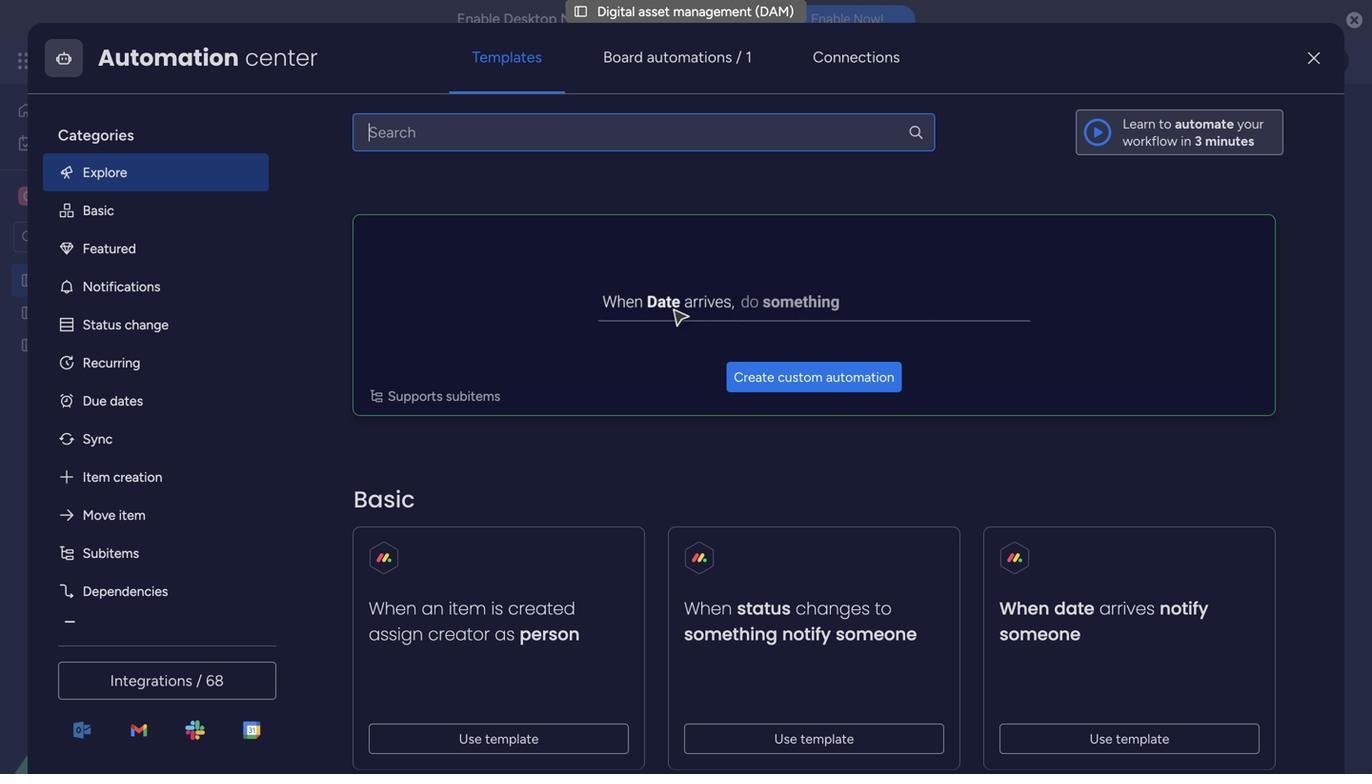 Task type: vqa. For each thing, say whether or not it's contained in the screenshot.
the Weeks
yes



Task type: locate. For each thing, give the bounding box(es) containing it.
invite
[[1247, 112, 1280, 128]]

digital asset management (dam) up automations
[[597, 3, 794, 19]]

when up something
[[684, 597, 732, 621]]

0 horizontal spatial use template
[[459, 731, 539, 748]]

work for my
[[65, 135, 94, 151]]

1
[[746, 48, 752, 66], [1292, 112, 1297, 128]]

1 vertical spatial work
[[65, 135, 94, 151]]

board
[[603, 48, 643, 66]]

3 use template from the left
[[1090, 731, 1170, 748]]

due dates
[[83, 393, 143, 409]]

creative inside workspace selection element
[[44, 187, 103, 205]]

learn for learn more about this package of templates here: https://youtu.be/9x6_kyyrn_e see more
[[292, 144, 325, 161]]

creative requests
[[45, 305, 150, 321]]

no
[[523, 647, 541, 663]]

1 vertical spatial learn
[[292, 144, 325, 161]]

management down featured option
[[121, 273, 200, 289]]

list box
[[0, 261, 243, 619]]

0 horizontal spatial use
[[459, 731, 482, 748]]

0 horizontal spatial to
[[875, 597, 892, 621]]

2 public board image from the top
[[20, 336, 38, 355]]

enable inside button
[[811, 11, 851, 27]]

to
[[1159, 116, 1172, 132], [875, 597, 892, 621]]

1 vertical spatial to
[[875, 597, 892, 621]]

when inside when status changes   to something notify someone
[[684, 597, 732, 621]]

1 vertical spatial (dam)
[[698, 99, 795, 141]]

template
[[485, 731, 539, 748], [801, 731, 854, 748], [1116, 731, 1170, 748]]

today button
[[597, 292, 650, 325]]

enable left now!
[[811, 11, 851, 27]]

0 horizontal spatial basic
[[83, 202, 114, 219]]

1 vertical spatial 1
[[1292, 112, 1297, 128]]

about
[[362, 144, 397, 161]]

2 horizontal spatial when
[[1000, 597, 1050, 621]]

dependencies option
[[43, 573, 269, 611]]

2 vertical spatial /
[[196, 672, 202, 691]]

connections button
[[790, 34, 923, 80]]

my work option
[[11, 128, 232, 158]]

w10
[[704, 372, 725, 385]]

1 horizontal spatial notify
[[1160, 597, 1209, 621]]

basic option
[[43, 191, 269, 229]]

(dam) up "see" on the right top of page
[[698, 99, 795, 141]]

your
[[1238, 116, 1264, 132]]

0 horizontal spatial item
[[119, 507, 146, 524]]

0 vertical spatial notifications
[[561, 10, 644, 28]]

(dam) up 'redesign'
[[203, 273, 242, 289]]

2 horizontal spatial template
[[1116, 731, 1170, 748]]

10
[[743, 372, 755, 385]]

as
[[495, 623, 515, 647]]

learn for learn to automate
[[1123, 116, 1156, 132]]

w10   4 - 10
[[704, 372, 755, 385]]

move item
[[83, 507, 146, 524]]

public board image
[[20, 272, 38, 290]]

Digital asset management (DAM) field
[[285, 99, 800, 141]]

creative down explore in the top left of the page
[[44, 187, 103, 205]]

1 someone from the left
[[836, 623, 917, 647]]

1 vertical spatial notify
[[782, 623, 831, 647]]

use template button for when
[[684, 724, 944, 755]]

supports
[[388, 388, 443, 404]]

2 horizontal spatial use template
[[1090, 731, 1170, 748]]

1 vertical spatial notifications
[[83, 279, 160, 295]]

2 horizontal spatial use template button
[[1000, 724, 1260, 755]]

asset up creative requests
[[86, 273, 118, 289]]

3 when from the left
[[1000, 597, 1050, 621]]

1 horizontal spatial to
[[1159, 116, 1172, 132]]

None search field
[[352, 113, 935, 151]]

when inside when an item is created assign creator as
[[369, 597, 417, 621]]

digital asset management (dam) up "templates"
[[290, 99, 795, 141]]

assets
[[107, 187, 150, 205]]

use template button for when an item is created assign creator as
[[369, 724, 629, 755]]

weeks
[[668, 300, 708, 316]]

2 when from the left
[[684, 597, 732, 621]]

0 vertical spatial /
[[736, 48, 742, 66]]

management up automations
[[673, 3, 752, 19]]

to right changes
[[875, 597, 892, 621]]

no value
[[523, 647, 577, 663]]

integrations
[[110, 672, 193, 691]]

to up 'workflow' on the right top
[[1159, 116, 1172, 132]]

0 vertical spatial digital
[[597, 3, 635, 19]]

learn
[[1123, 116, 1156, 132], [292, 144, 325, 161]]

use template for when
[[774, 731, 854, 748]]

68
[[206, 672, 224, 691]]

learn inside 'learn more about this package of templates here: https://youtu.be/9x6_kyyrn_e see more'
[[292, 144, 325, 161]]

see
[[784, 143, 806, 160]]

0 horizontal spatial more dots image
[[499, 713, 513, 727]]

digital asset management (dam)
[[597, 3, 794, 19], [290, 99, 795, 141], [45, 273, 242, 289]]

(dam) left enable now!
[[755, 3, 794, 19]]

use for when an item is created assign creator as
[[459, 731, 482, 748]]

1 public board image from the top
[[20, 304, 38, 322]]

1 vertical spatial item
[[449, 597, 486, 621]]

activity button
[[1114, 105, 1204, 135]]

item inside "move item" option
[[119, 507, 146, 524]]

item right move
[[119, 507, 146, 524]]

item
[[83, 469, 110, 485]]

/ down computer
[[736, 48, 742, 66]]

0 horizontal spatial someone
[[836, 623, 917, 647]]

1 horizontal spatial someone
[[1000, 623, 1081, 647]]

0 horizontal spatial notifications
[[83, 279, 160, 295]]

0 vertical spatial work
[[154, 50, 188, 71]]

1 template from the left
[[485, 731, 539, 748]]

work inside option
[[65, 135, 94, 151]]

learn left more
[[292, 144, 325, 161]]

move item option
[[43, 496, 269, 534]]

0 horizontal spatial /
[[196, 672, 202, 691]]

1 horizontal spatial learn
[[1123, 116, 1156, 132]]

2 vertical spatial (dam)
[[203, 273, 242, 289]]

0 vertical spatial learn
[[1123, 116, 1156, 132]]

assign
[[369, 623, 423, 647]]

digital
[[597, 3, 635, 19], [290, 99, 385, 141], [45, 273, 83, 289]]

templates
[[495, 144, 555, 161]]

arrives
[[1100, 597, 1155, 621]]

invite / 1 button
[[1211, 105, 1306, 135]]

1 vertical spatial basic
[[353, 484, 415, 516]]

0 vertical spatial to
[[1159, 116, 1172, 132]]

asset
[[639, 3, 670, 19], [392, 99, 473, 141], [328, 229, 359, 246], [86, 273, 118, 289]]

someone down changes
[[836, 623, 917, 647]]

0 horizontal spatial use template button
[[369, 724, 629, 755]]

0 horizontal spatial learn
[[292, 144, 325, 161]]

when up the assign
[[369, 597, 417, 621]]

to inside when status changes   to something notify someone
[[875, 597, 892, 621]]

workflow
[[1123, 133, 1178, 149]]

notify down changes
[[782, 623, 831, 647]]

use template
[[459, 731, 539, 748], [774, 731, 854, 748], [1090, 731, 1170, 748]]

changes
[[796, 597, 870, 621]]

/ right invite
[[1283, 112, 1288, 128]]

when inside when date arrives notify someone
[[1000, 597, 1050, 621]]

recurring option
[[43, 344, 269, 382]]

1 horizontal spatial /
[[736, 48, 742, 66]]

1 horizontal spatial more dots image
[[768, 713, 782, 727]]

1 horizontal spatial use template
[[774, 731, 854, 748]]

enable
[[457, 10, 500, 28], [811, 11, 851, 27]]

your workflow in
[[1123, 116, 1264, 149]]

when left date
[[1000, 597, 1050, 621]]

creative assets
[[44, 187, 150, 205]]

0 horizontal spatial enable
[[457, 10, 500, 28]]

2 use template from the left
[[774, 731, 854, 748]]

item up creator
[[449, 597, 486, 621]]

integrations / 68
[[110, 672, 224, 691]]

1 horizontal spatial item
[[449, 597, 486, 621]]

select product image
[[17, 51, 36, 71]]

2 use template button from the left
[[684, 724, 944, 755]]

creative up website
[[45, 305, 95, 321]]

0 horizontal spatial 1
[[746, 48, 752, 66]]

2 vertical spatial digital
[[45, 273, 83, 289]]

template for when an item is created assign creator as
[[485, 731, 539, 748]]

0 horizontal spatial notify
[[782, 623, 831, 647]]

asset inside list box
[[86, 273, 118, 289]]

0 horizontal spatial work
[[65, 135, 94, 151]]

1 horizontal spatial digital
[[290, 99, 385, 141]]

1 inside invite / 1 button
[[1292, 112, 1297, 128]]

1 horizontal spatial enable
[[811, 11, 851, 27]]

2 use from the left
[[774, 731, 797, 748]]

status
[[737, 597, 791, 621]]

digital left on
[[597, 3, 635, 19]]

2 horizontal spatial use
[[1090, 731, 1113, 748]]

0 vertical spatial notify
[[1160, 597, 1209, 621]]

someone
[[836, 623, 917, 647], [1000, 623, 1081, 647]]

notifications option
[[43, 268, 269, 306]]

enable for enable desktop notifications on this computer
[[457, 10, 500, 28]]

digital right public board image
[[45, 273, 83, 289]]

on
[[647, 10, 666, 28]]

/ left 68
[[196, 672, 202, 691]]

notify
[[1160, 597, 1209, 621], [782, 623, 831, 647]]

notifications
[[561, 10, 644, 28], [83, 279, 160, 295]]

0 vertical spatial public board image
[[20, 304, 38, 322]]

creative inside list box
[[45, 305, 95, 321]]

someone down date
[[1000, 623, 1081, 647]]

search image
[[908, 124, 925, 141]]

here:
[[558, 144, 588, 161]]

work right my
[[65, 135, 94, 151]]

1 horizontal spatial template
[[801, 731, 854, 748]]

when an item is created assign creator as
[[369, 597, 575, 647]]

explore option
[[43, 153, 269, 191]]

0 horizontal spatial template
[[485, 731, 539, 748]]

notify right arrives
[[1160, 597, 1209, 621]]

work right monday
[[154, 50, 188, 71]]

0 vertical spatial creative
[[44, 187, 103, 205]]

0 vertical spatial 1
[[746, 48, 752, 66]]

/ inside invite / 1 button
[[1283, 112, 1288, 128]]

1 horizontal spatial 1
[[1292, 112, 1297, 128]]

digital asset management (dam) down featured option
[[45, 273, 242, 289]]

enable up templates button on the top left
[[457, 10, 500, 28]]

explore
[[83, 164, 127, 180]]

create custom automation
[[734, 369, 895, 385]]

0 vertical spatial item
[[119, 507, 146, 524]]

1 vertical spatial public board image
[[20, 336, 38, 355]]

2 template from the left
[[801, 731, 854, 748]]

1 vertical spatial creative
[[45, 305, 95, 321]]

/
[[736, 48, 742, 66], [1283, 112, 1288, 128], [196, 672, 202, 691]]

creative
[[44, 187, 103, 205], [45, 305, 95, 321]]

use for when
[[774, 731, 797, 748]]

1 horizontal spatial use template button
[[684, 724, 944, 755]]

asset right new
[[328, 229, 359, 246]]

2 enable from the left
[[811, 11, 851, 27]]

public board image
[[20, 304, 38, 322], [20, 336, 38, 355]]

option
[[0, 264, 243, 267]]

2 someone from the left
[[1000, 623, 1081, 647]]

use
[[459, 731, 482, 748], [774, 731, 797, 748], [1090, 731, 1113, 748]]

dependencies
[[83, 584, 168, 600]]

1 right invite
[[1292, 112, 1297, 128]]

1 enable from the left
[[457, 10, 500, 28]]

this
[[400, 144, 422, 161]]

-
[[737, 372, 741, 385]]

notify inside when status changes   to something notify someone
[[782, 623, 831, 647]]

more dots image
[[499, 713, 513, 727], [768, 713, 782, 727]]

0 vertical spatial basic
[[83, 202, 114, 219]]

connections
[[813, 48, 900, 66]]

notifications up 'board'
[[561, 10, 644, 28]]

1 use template from the left
[[459, 731, 539, 748]]

notifications up requests on the top left of the page
[[83, 279, 160, 295]]

1 use from the left
[[459, 731, 482, 748]]

of
[[479, 144, 491, 161]]

2 horizontal spatial /
[[1283, 112, 1288, 128]]

2 horizontal spatial digital
[[597, 3, 635, 19]]

this
[[670, 10, 696, 28]]

1 use template button from the left
[[369, 724, 629, 755]]

1 horizontal spatial when
[[684, 597, 732, 621]]

/ inside integrations / 68 button
[[196, 672, 202, 691]]

redesign
[[164, 337, 215, 354]]

0 horizontal spatial when
[[369, 597, 417, 621]]

1 when from the left
[[369, 597, 417, 621]]

digital up more
[[290, 99, 385, 141]]

3 minutes
[[1195, 133, 1255, 149]]

learn up 'workflow' on the right top
[[1123, 116, 1156, 132]]

someone inside when status changes   to something notify someone
[[836, 623, 917, 647]]

management
[[673, 3, 752, 19], [192, 50, 296, 71], [481, 99, 690, 141], [121, 273, 200, 289]]

monday work management
[[85, 50, 296, 71]]

recurring
[[83, 355, 140, 371]]

now!
[[854, 11, 884, 27]]

public board image down public board image
[[20, 304, 38, 322]]

1 down computer
[[746, 48, 752, 66]]

value
[[544, 647, 577, 663]]

1 horizontal spatial use
[[774, 731, 797, 748]]

1 horizontal spatial work
[[154, 50, 188, 71]]

creation
[[113, 469, 162, 485]]

public board image left website
[[20, 336, 38, 355]]

https://youtu.be/9x6_kyyrn_e
[[591, 144, 774, 161]]

1 vertical spatial /
[[1283, 112, 1288, 128]]



Task type: describe. For each thing, give the bounding box(es) containing it.
subitems option
[[43, 534, 269, 573]]

0 horizontal spatial digital
[[45, 273, 83, 289]]

invite / 1
[[1247, 112, 1297, 128]]

change
[[125, 317, 169, 333]]

automations
[[647, 48, 732, 66]]

work for monday
[[154, 50, 188, 71]]

1 vertical spatial digital
[[290, 99, 385, 141]]

board automations / 1
[[603, 48, 752, 66]]

item creation
[[83, 469, 162, 485]]

/ for invite / 1
[[1283, 112, 1288, 128]]

creative for creative requests
[[45, 305, 95, 321]]

Numbers field
[[312, 708, 401, 732]]

Search in workspace field
[[40, 226, 159, 248]]

dates
[[110, 393, 143, 409]]

status
[[83, 317, 121, 333]]

lottie animation image
[[0, 582, 243, 775]]

see plans image
[[316, 50, 333, 72]]

categories heading
[[43, 109, 269, 153]]

create custom automation button
[[726, 362, 902, 392]]

subitems
[[446, 388, 500, 404]]

new
[[296, 229, 324, 246]]

creative for creative assets
[[44, 187, 103, 205]]

categories
[[58, 126, 134, 144]]

1 vertical spatial digital asset management (dam)
[[290, 99, 795, 141]]

automate
[[1175, 116, 1234, 132]]

when for when an item is created assign creator as
[[369, 597, 417, 621]]

status change option
[[43, 306, 269, 344]]

3 use template button from the left
[[1000, 724, 1260, 755]]

more
[[810, 143, 841, 160]]

asset up the board automations / 1
[[639, 3, 670, 19]]

add to favorites image
[[841, 110, 860, 129]]

lottie animation element
[[0, 582, 243, 775]]

chart
[[854, 296, 903, 320]]

learn more about this package of templates here: https://youtu.be/9x6_kyyrn_e see more
[[292, 143, 841, 161]]

center
[[245, 42, 318, 74]]

created
[[508, 597, 575, 621]]

workspace image
[[18, 186, 37, 207]]

list box containing digital asset management (dam)
[[0, 261, 243, 619]]

desktop
[[504, 10, 557, 28]]

due dates option
[[43, 382, 269, 420]]

featured option
[[43, 229, 269, 268]]

item inside when an item is created assign creator as
[[449, 597, 486, 621]]

activity
[[1121, 112, 1168, 128]]

workspace selection element
[[18, 185, 153, 208]]

new asset button
[[289, 222, 367, 253]]

management up here:
[[481, 99, 690, 141]]

sync
[[83, 431, 113, 447]]

automation
[[826, 369, 895, 385]]

featured
[[83, 240, 136, 257]]

numbers
[[316, 708, 396, 732]]

when date arrives notify someone
[[1000, 597, 1209, 647]]

someone inside when date arrives notify someone
[[1000, 623, 1081, 647]]

date
[[1054, 597, 1095, 621]]

status change
[[83, 317, 169, 333]]

my
[[44, 135, 62, 151]]

website
[[45, 337, 94, 354]]

0 vertical spatial digital asset management (dam)
[[597, 3, 794, 19]]

new asset
[[296, 229, 359, 246]]

subitems
[[83, 545, 139, 562]]

person
[[520, 623, 580, 647]]

automation center
[[98, 42, 318, 74]]

something
[[684, 623, 777, 647]]

Battery field
[[580, 708, 653, 732]]

website homepage redesign
[[45, 337, 215, 354]]

management left see plans icon
[[192, 50, 296, 71]]

3 template from the left
[[1116, 731, 1170, 748]]

my work link
[[11, 128, 232, 158]]

2 vertical spatial digital asset management (dam)
[[45, 273, 242, 289]]

when status changes   to something notify someone
[[684, 597, 917, 647]]

when for when status changes   to something notify someone
[[684, 597, 732, 621]]

basic inside option
[[83, 202, 114, 219]]

template for when
[[801, 731, 854, 748]]

asset up 'package'
[[392, 99, 473, 141]]

february
[[344, 339, 399, 356]]

Search for a column type search field
[[352, 113, 935, 151]]

1 inside 'board automations / 1' button
[[746, 48, 752, 66]]

1 horizontal spatial basic
[[353, 484, 415, 516]]

dapulse close image
[[1347, 11, 1363, 30]]

today
[[606, 300, 642, 316]]

creator
[[428, 623, 490, 647]]

due
[[83, 393, 107, 409]]

learn to automate
[[1123, 116, 1234, 132]]

requests
[[98, 305, 150, 321]]

enable now!
[[811, 11, 884, 27]]

1 horizontal spatial notifications
[[561, 10, 644, 28]]

workload
[[316, 296, 400, 320]]

see more link
[[782, 142, 842, 161]]

notifications inside option
[[83, 279, 160, 295]]

homepage
[[97, 337, 161, 354]]

item creation option
[[43, 458, 269, 496]]

3 use from the left
[[1090, 731, 1113, 748]]

more
[[328, 144, 359, 161]]

package
[[425, 144, 475, 161]]

enable for enable now!
[[811, 11, 851, 27]]

my work
[[44, 135, 94, 151]]

show board description image
[[808, 111, 831, 130]]

Chart field
[[849, 296, 908, 321]]

1 more dots image from the left
[[499, 713, 513, 727]]

enable now! button
[[780, 5, 915, 34]]

integrations / 68 button
[[58, 662, 276, 701]]

categories list box
[[43, 109, 284, 649]]

minutes
[[1206, 133, 1255, 149]]

/ for integrations / 68
[[196, 672, 202, 691]]

templates button
[[449, 34, 565, 80]]

2 more dots image from the left
[[768, 713, 782, 727]]

when for when date arrives notify someone
[[1000, 597, 1050, 621]]

more dots image
[[768, 301, 782, 315]]

john smith image
[[1319, 46, 1350, 76]]

supports subitems
[[388, 388, 500, 404]]

use template for when an item is created assign creator as
[[459, 731, 539, 748]]

public board image for website homepage redesign
[[20, 336, 38, 355]]

in
[[1181, 133, 1192, 149]]

/ inside 'board automations / 1' button
[[736, 48, 742, 66]]

computer
[[699, 10, 765, 28]]

sync option
[[43, 420, 269, 458]]

create
[[734, 369, 774, 385]]

0 vertical spatial (dam)
[[755, 3, 794, 19]]

3
[[1195, 133, 1202, 149]]

templates
[[472, 48, 542, 66]]

notify inside when date arrives notify someone
[[1160, 597, 1209, 621]]

battery
[[585, 708, 648, 732]]

board automations / 1 button
[[580, 34, 775, 80]]

Workload field
[[312, 296, 405, 321]]

an
[[422, 597, 444, 621]]

asset inside button
[[328, 229, 359, 246]]

enable desktop notifications on this computer
[[457, 10, 765, 28]]

is
[[491, 597, 503, 621]]

public board image for creative requests
[[20, 304, 38, 322]]



